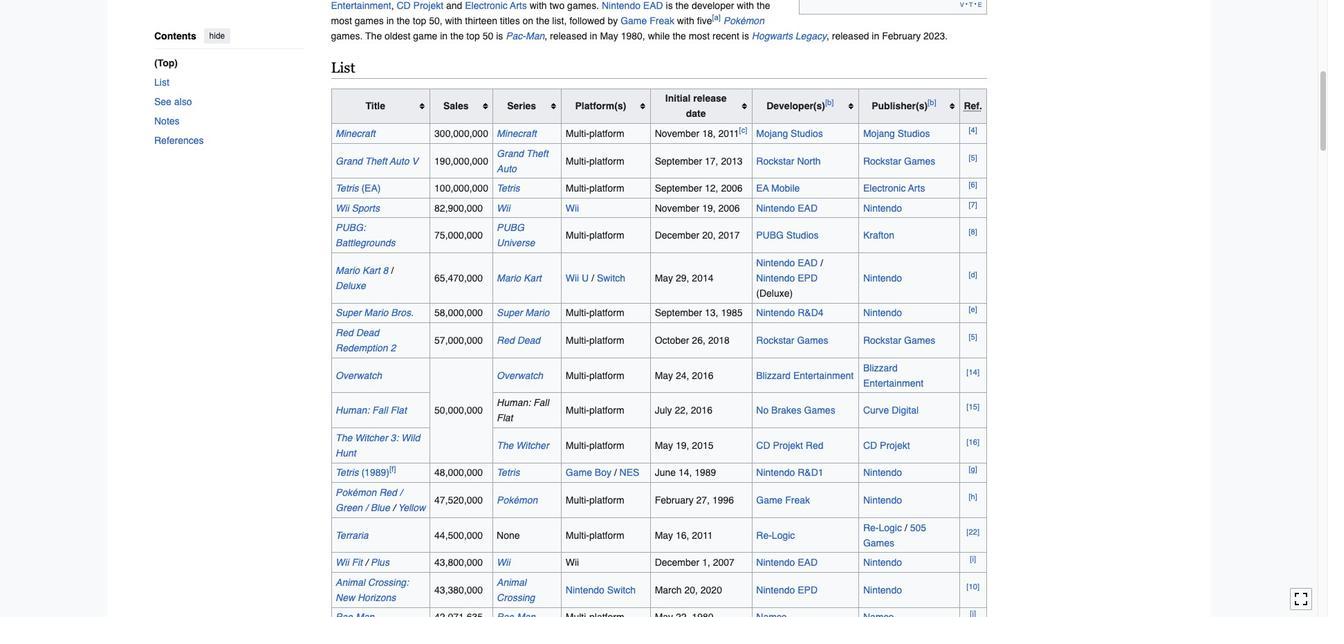 Task type: locate. For each thing, give the bounding box(es) containing it.
9 platform from the top
[[590, 440, 625, 451]]

[b] inside developer(s) [b]
[[826, 98, 834, 108]]

/ yellow
[[390, 502, 426, 514]]

multi- for tetris
[[566, 183, 590, 194]]

krafton
[[864, 230, 895, 241]]

multi-platform for super mario
[[566, 308, 625, 319]]

terraria
[[336, 530, 369, 541]]

[5] link for rockstar games
[[969, 332, 978, 342]]

by
[[608, 15, 618, 26]]

theft inside grand theft auto
[[527, 148, 549, 159]]

november 19, 2006
[[655, 203, 740, 214]]

multi- for pubg universe
[[566, 230, 590, 241]]

freak down nintendo r&d1 link
[[786, 495, 810, 506]]

1 horizontal spatial the
[[366, 30, 382, 41]]

overwatch down red dead
[[497, 370, 543, 381]]

1 horizontal spatial top
[[467, 30, 480, 41]]

[b]
[[826, 98, 834, 108], [928, 98, 937, 108]]

1 mojang from the left
[[757, 128, 788, 139]]

1 horizontal spatial minecraft
[[497, 128, 537, 139]]

theft down "series"
[[527, 148, 549, 159]]

0 vertical spatial most
[[331, 15, 352, 26]]

[b] for publisher(s)
[[928, 98, 937, 108]]

1985
[[721, 308, 743, 319]]

6 multi- from the top
[[566, 335, 590, 346]]

is the developer with the most games in the top 50, with thirteen titles on the list, followed by
[[331, 0, 771, 26]]

1 september from the top
[[655, 155, 703, 166]]

witcher inside the witcher 3: wild hunt
[[355, 432, 388, 443]]

0 horizontal spatial logic
[[772, 530, 795, 541]]

top inside the is the developer with the most games in the top 50, with thirteen titles on the list, followed by
[[413, 15, 426, 26]]

0 horizontal spatial kart
[[363, 265, 380, 276]]

4 nintendo link from the top
[[864, 467, 902, 479]]

grand theft auto v
[[336, 155, 418, 166]]

0 horizontal spatial dead
[[356, 327, 379, 338]]

7 nintendo link from the top
[[864, 585, 902, 596]]

19,
[[703, 203, 716, 214], [676, 440, 690, 451]]

1 horizontal spatial is
[[666, 0, 673, 11]]

september for september 12, 2006
[[655, 183, 703, 194]]

crossing:
[[368, 577, 409, 588]]

flat
[[391, 405, 407, 416], [497, 413, 513, 424]]

nintendo r&d1 link
[[757, 467, 824, 479]]

minecraft down title
[[336, 128, 376, 139]]

in down followed
[[590, 30, 598, 41]]

0 horizontal spatial 2011
[[692, 530, 713, 541]]

studios for krafton
[[787, 230, 819, 241]]

ea mobile
[[757, 183, 800, 194]]

kart for mario kart 8 / deluxe
[[363, 265, 380, 276]]

2 horizontal spatial pokémon
[[724, 15, 765, 26]]

1 vertical spatial ead
[[798, 257, 818, 268]]

projekt for cd projekt
[[880, 440, 910, 451]]

/ for re-logic /
[[905, 522, 908, 533]]

february inside game freak with five [a] pokémon games. the oldest game in the top 50 is pac-man , released in may 1980, while the most recent is hogwarts legacy , released in february 2023.
[[882, 30, 921, 41]]

65,470,000
[[435, 273, 483, 284]]

2 minecraft from the left
[[497, 128, 537, 139]]

ead
[[798, 203, 818, 214], [798, 257, 818, 268], [798, 557, 818, 568]]

1 tetris link from the top
[[497, 183, 520, 194]]

grand down "series"
[[497, 148, 524, 159]]

4 platform from the top
[[590, 230, 625, 241]]

1 horizontal spatial entertainment
[[864, 378, 924, 389]]

9 multi-platform from the top
[[566, 440, 625, 451]]

0 horizontal spatial overwatch
[[336, 370, 382, 381]]

5 nintendo link from the top
[[864, 495, 902, 506]]

animal crossing: new horizons link
[[336, 577, 409, 603]]

0 vertical spatial [5] link
[[969, 153, 978, 163]]

cd down curve
[[864, 440, 878, 451]]

animal for animal crossing
[[497, 577, 527, 588]]

/ right fit
[[365, 557, 368, 568]]

ead inside nintendo ead / nintendo epd (deluxe)
[[798, 257, 818, 268]]

september up november 19, 2006
[[655, 183, 703, 194]]

[g]
[[969, 465, 978, 475]]

tetris link down the witcher
[[497, 467, 520, 479]]

1 nintendo link from the top
[[864, 203, 902, 214]]

auto left v
[[390, 155, 409, 166]]

grand theft auto
[[497, 148, 549, 174]]

8 multi- from the top
[[566, 405, 590, 416]]

0 vertical spatial 20,
[[703, 230, 716, 241]]

5 platform from the top
[[590, 308, 625, 319]]

1 vertical spatial [5]
[[969, 332, 978, 342]]

fullscreen image
[[1295, 593, 1309, 607]]

0 horizontal spatial [b] link
[[826, 98, 834, 108]]

may left the 29,
[[655, 273, 673, 284]]

the for the witcher 3: wild hunt
[[336, 432, 352, 443]]

wii link for 43,800,000
[[497, 557, 510, 568]]

1 [5] from the top
[[969, 153, 978, 163]]

blizzard entertainment link up no brakes games "link"
[[757, 370, 854, 381]]

1 vertical spatial 2016
[[691, 405, 713, 416]]

0 horizontal spatial freak
[[650, 15, 675, 26]]

2 [b] link from the left
[[928, 98, 937, 108]]

nes
[[620, 467, 640, 479]]

[b] link for publisher(s)
[[928, 98, 937, 108]]

2011 for 18,
[[719, 128, 740, 139]]

1 mojang studios from the left
[[757, 128, 823, 139]]

[10]
[[967, 582, 980, 592]]

nintendo link for december 1, 2007
[[864, 557, 902, 568]]

nintendo ead link for november 19, 2006
[[757, 203, 818, 214]]

may left 24,
[[655, 370, 673, 381]]

0 horizontal spatial witcher
[[355, 432, 388, 443]]

ead for december 1, 2007
[[798, 557, 818, 568]]

0 horizontal spatial minecraft link
[[336, 128, 376, 139]]

overwatch link
[[336, 370, 382, 381], [497, 370, 543, 381]]

may for may 29, 2014
[[655, 273, 673, 284]]

1 horizontal spatial dead
[[517, 335, 541, 346]]

2011 right the 18,
[[719, 128, 740, 139]]

flat up 3:
[[391, 405, 407, 416]]

2 [5] link from the top
[[969, 332, 978, 342]]

game for with
[[621, 15, 647, 26]]

logic for re-logic /
[[879, 522, 902, 533]]

game
[[413, 30, 438, 41]]

human: up 'hunt'
[[336, 405, 370, 416]]

2016 right 24,
[[692, 370, 714, 381]]

date
[[686, 108, 706, 119]]

1 horizontal spatial [b]
[[928, 98, 937, 108]]

entertainment for right blizzard entertainment link
[[864, 378, 924, 389]]

blizzard entertainment link up curve digital
[[864, 362, 924, 389]]

grand for grand theft auto v
[[336, 155, 363, 166]]

blizzard entertainment
[[864, 362, 924, 389], [757, 370, 854, 381]]

0 horizontal spatial released
[[550, 30, 587, 41]]

kart inside mario kart 8 / deluxe
[[363, 265, 380, 276]]

[5] link for rockstar north
[[969, 153, 978, 163]]

0 horizontal spatial game
[[566, 467, 592, 479]]

1 vertical spatial november
[[655, 203, 700, 214]]

may up june
[[655, 440, 673, 451]]

ref.
[[964, 101, 983, 112]]

game up 1980,
[[621, 15, 647, 26]]

blizzard up curve
[[864, 362, 898, 373]]

1 horizontal spatial overwatch link
[[497, 370, 543, 381]]

3 nintendo ead link from the top
[[757, 557, 818, 568]]

[5] down "[e]" link
[[969, 332, 978, 342]]

2 nintendo ead link from the top
[[757, 257, 818, 268]]

five
[[697, 15, 712, 26]]

ead for november 19, 2006
[[798, 203, 818, 214]]

2011
[[719, 128, 740, 139], [692, 530, 713, 541]]

2 released from the left
[[832, 30, 870, 41]]

7 platform from the top
[[590, 370, 625, 381]]

1 vertical spatial nintendo epd link
[[757, 585, 818, 596]]

top inside game freak with five [a] pokémon games. the oldest game in the top 50 is pac-man , released in may 1980, while the most recent is hogwarts legacy , released in february 2023.
[[467, 30, 480, 41]]

blizzard entertainment up curve digital
[[864, 362, 924, 389]]

animal for animal crossing: new horizons
[[336, 577, 365, 588]]

human: fall flat link
[[336, 405, 407, 416]]

is right recent
[[742, 30, 749, 41]]

1 horizontal spatial animal
[[497, 577, 527, 588]]

2 vertical spatial ead
[[798, 557, 818, 568]]

1 [b] from the left
[[826, 98, 834, 108]]

most down 'five'
[[689, 30, 710, 41]]

0 horizontal spatial blizzard entertainment link
[[757, 370, 854, 381]]

0 vertical spatial november
[[655, 128, 700, 139]]

entertainment for blizzard entertainment link to the left
[[794, 370, 854, 381]]

multi- for pokémon
[[566, 495, 590, 506]]

pubg for pubg studios
[[757, 230, 784, 241]]

ead down mobile
[[798, 203, 818, 214]]

/ right u
[[592, 273, 594, 284]]

games inside '505 games'
[[864, 537, 895, 549]]

is up the while
[[666, 0, 673, 11]]

february down june
[[655, 495, 694, 506]]

cd for cd projekt
[[864, 440, 878, 451]]

pokémon inside pokémon red / green / blue
[[336, 487, 377, 498]]

1 horizontal spatial 2011
[[719, 128, 740, 139]]

mojang studios link down publisher(s)
[[864, 128, 930, 139]]

november inside november 18, 2011 [c]
[[655, 128, 700, 139]]

released right legacy
[[832, 30, 870, 41]]

mario
[[336, 265, 360, 276], [497, 273, 521, 284], [364, 308, 388, 319], [526, 308, 550, 319]]

mojang studios for 1st mojang studios 'link' from the left
[[757, 128, 823, 139]]

pokémon for pokémon
[[497, 495, 538, 506]]

tetris link down grand theft auto
[[497, 183, 520, 194]]

wii fit link
[[336, 557, 363, 568]]

1 vertical spatial game
[[566, 467, 592, 479]]

1 ead from the top
[[798, 203, 818, 214]]

1 horizontal spatial with
[[677, 15, 695, 26]]

the inside the witcher 3: wild hunt
[[336, 432, 352, 443]]

1 horizontal spatial super
[[497, 308, 523, 319]]

[a] link
[[712, 12, 721, 22]]

pokémon inside game freak with five [a] pokémon games. the oldest game in the top 50 is pac-man , released in may 1980, while the most recent is hogwarts legacy , released in february 2023.
[[724, 15, 765, 26]]

brakes
[[772, 405, 802, 416]]

pubg right 2017
[[757, 230, 784, 241]]

september for september 17, 2013
[[655, 155, 703, 166]]

2 animal from the left
[[497, 577, 527, 588]]

dead up redemption
[[356, 327, 379, 338]]

electronic arts link
[[864, 183, 926, 194]]

grand theft auto link
[[497, 148, 549, 174]]

initial release date
[[666, 93, 727, 119]]

publisher(s) [b]
[[872, 98, 937, 112]]

ea
[[757, 183, 769, 194]]

game inside game freak with five [a] pokémon games. the oldest game in the top 50 is pac-man , released in may 1980, while the most recent is hogwarts legacy , released in february 2023.
[[621, 15, 647, 26]]

0 vertical spatial epd
[[798, 273, 818, 284]]

[b] inside publisher(s) [b]
[[928, 98, 937, 108]]

2 nintendo ead from the top
[[757, 557, 818, 568]]

1 minecraft link from the left
[[336, 128, 376, 139]]

see also link
[[154, 92, 303, 111]]

freak inside game freak with five [a] pokémon games. the oldest game in the top 50 is pac-man , released in may 1980, while the most recent is hogwarts legacy , released in february 2023.
[[650, 15, 675, 26]]

multi- for red dead
[[566, 335, 590, 346]]

nintendo epd link down re-logic
[[757, 585, 818, 596]]

(1989)
[[362, 467, 390, 479]]

1 platform from the top
[[590, 128, 625, 139]]

1 horizontal spatial freak
[[786, 495, 810, 506]]

1 vertical spatial tetris link
[[497, 467, 520, 479]]

1 overwatch from the left
[[336, 370, 382, 381]]

super down the deluxe link
[[336, 308, 362, 319]]

1 horizontal spatial ,
[[827, 30, 830, 41]]

pubg universe link
[[497, 222, 535, 249]]

[h]
[[969, 492, 978, 502]]

in down 50,
[[440, 30, 448, 41]]

2 september from the top
[[655, 183, 703, 194]]

multi- for minecraft
[[566, 128, 590, 139]]

6 nintendo link from the top
[[864, 557, 902, 568]]

pokémon for pokémon red / green / blue
[[336, 487, 377, 498]]

[5] down [4]
[[969, 153, 978, 163]]

[5] link down [4]
[[969, 153, 978, 163]]

3 september from the top
[[655, 308, 703, 319]]

platform for pubg universe
[[590, 230, 625, 241]]

games.
[[331, 30, 363, 41]]

/ inside nintendo ead / nintendo epd (deluxe)
[[821, 257, 823, 268]]

[a]
[[712, 12, 721, 22]]

cd projekt link
[[864, 440, 910, 451]]

super up red dead
[[497, 308, 523, 319]]

10 platform from the top
[[590, 495, 625, 506]]

1 vertical spatial epd
[[798, 585, 818, 596]]

1 projekt from the left
[[773, 440, 803, 451]]

1 vertical spatial top
[[467, 30, 480, 41]]

1 horizontal spatial pubg
[[757, 230, 784, 241]]

6 platform from the top
[[590, 335, 625, 346]]

game freak link down nintendo r&d1 link
[[757, 495, 810, 506]]

0 vertical spatial ead
[[798, 203, 818, 214]]

mojang right [c] link
[[757, 128, 788, 139]]

3 platform from the top
[[590, 183, 625, 194]]

the for the witcher
[[497, 440, 514, 451]]

auto inside grand theft auto
[[497, 163, 517, 174]]

0 horizontal spatial the
[[336, 432, 352, 443]]

2014
[[692, 273, 714, 284]]

mojang studios down publisher(s)
[[864, 128, 930, 139]]

witcher for the witcher 3: wild hunt
[[355, 432, 388, 443]]

wild
[[401, 432, 420, 443]]

overwatch
[[336, 370, 382, 381], [497, 370, 543, 381]]

4 multi- from the top
[[566, 230, 590, 241]]

nintendo ead up "nintendo epd"
[[757, 557, 818, 568]]

2 [5] from the top
[[969, 332, 978, 342]]

7 multi-platform from the top
[[566, 370, 625, 381]]

2 november from the top
[[655, 203, 700, 214]]

curve digital link
[[864, 405, 919, 416]]

1 november from the top
[[655, 128, 700, 139]]

cd down 'no'
[[757, 440, 771, 451]]

2011 inside november 18, 2011 [c]
[[719, 128, 740, 139]]

theft for grand theft auto
[[527, 148, 549, 159]]

re- left 505
[[864, 522, 879, 533]]

rockstar north link
[[757, 155, 821, 166]]

the up "hogwarts"
[[757, 0, 771, 11]]

the right the on
[[536, 15, 550, 26]]

[5] for rockstar north
[[969, 153, 978, 163]]

0 vertical spatial september
[[655, 155, 703, 166]]

september for september 13, 1985
[[655, 308, 703, 319]]

2 december from the top
[[655, 557, 700, 568]]

grand inside grand theft auto
[[497, 148, 524, 159]]

0 vertical spatial pokémon link
[[724, 15, 765, 26]]

1 vertical spatial september
[[655, 183, 703, 194]]

fall up the witcher
[[534, 397, 549, 408]]

100,000,000
[[435, 183, 489, 194]]

studios up north
[[791, 128, 823, 139]]

1 nintendo epd link from the top
[[757, 273, 818, 284]]

/ up / yellow
[[400, 487, 402, 498]]

1 horizontal spatial 19,
[[703, 203, 716, 214]]

/ for game boy / nes
[[614, 467, 617, 479]]

tetris (1989) [f]
[[336, 465, 396, 479]]

multi- for super mario
[[566, 308, 590, 319]]

game boy link
[[566, 467, 612, 479]]

re-
[[864, 522, 879, 533], [757, 530, 772, 541]]

minecraft down "series"
[[497, 128, 537, 139]]

0 vertical spatial february
[[882, 30, 921, 41]]

platform for tetris
[[590, 183, 625, 194]]

the up oldest
[[397, 15, 410, 26]]

2 cd from the left
[[864, 440, 878, 451]]

re- for re-logic
[[757, 530, 772, 541]]

19, left 2015
[[676, 440, 690, 451]]

red up blue
[[379, 487, 397, 498]]

[5] link down "[e]" link
[[969, 332, 978, 342]]

with inside game freak with five [a] pokémon games. the oldest game in the top 50 is pac-man , released in may 1980, while the most recent is hogwarts legacy , released in february 2023.
[[677, 15, 695, 26]]

logic left 505
[[879, 522, 902, 533]]

may 16, 2011
[[655, 530, 713, 541]]

platform for minecraft
[[590, 128, 625, 139]]

1 super from the left
[[336, 308, 362, 319]]

see
[[154, 96, 171, 107]]

nintendo ead link up "nintendo epd"
[[757, 557, 818, 568]]

0 horizontal spatial mojang studios link
[[757, 128, 823, 139]]

tetris link for 100,000,000
[[497, 183, 520, 194]]

0 vertical spatial nintendo ead link
[[757, 203, 818, 214]]

rockstar games for north
[[864, 155, 936, 166]]

nintendo ead for december 1, 2007
[[757, 557, 818, 568]]

1 horizontal spatial grand
[[497, 148, 524, 159]]

8 multi-platform from the top
[[566, 405, 625, 416]]

the left developer
[[676, 0, 689, 11]]

logic down game freak
[[772, 530, 795, 541]]

2 vertical spatial september
[[655, 308, 703, 319]]

1 horizontal spatial minecraft link
[[497, 128, 537, 139]]

2 , from the left
[[827, 30, 830, 41]]

nintendo ead down mobile
[[757, 203, 818, 214]]

11 multi-platform from the top
[[566, 530, 625, 541]]

animal up crossing
[[497, 577, 527, 588]]

theft for grand theft auto v
[[365, 155, 387, 166]]

2006
[[721, 183, 743, 194], [719, 203, 740, 214]]

0 vertical spatial game freak link
[[621, 15, 675, 26]]

1 nintendo ead from the top
[[757, 203, 818, 214]]

most inside the is the developer with the most games in the top 50, with thirteen titles on the list, followed by
[[331, 15, 352, 26]]

2 platform from the top
[[590, 155, 625, 166]]

1 minecraft from the left
[[336, 128, 376, 139]]

1 epd from the top
[[798, 273, 818, 284]]

freak for game freak with five [a] pokémon games. the oldest game in the top 50 is pac-man , released in may 1980, while the most recent is hogwarts legacy , released in february 2023.
[[650, 15, 675, 26]]

(deluxe)
[[757, 288, 793, 299]]

44,500,000
[[435, 530, 483, 541]]

pokémon up recent
[[724, 15, 765, 26]]

2 ead from the top
[[798, 257, 818, 268]]

1 horizontal spatial list
[[331, 59, 355, 76]]

/ inside mario kart 8 / deluxe
[[391, 265, 394, 276]]

1 december from the top
[[655, 230, 700, 241]]

pokémon red / green / blue link
[[336, 487, 402, 514]]

bros.
[[391, 308, 414, 319]]

6 multi-platform from the top
[[566, 335, 625, 346]]

most up games.
[[331, 15, 352, 26]]

animal up new
[[336, 577, 365, 588]]

2 horizontal spatial with
[[737, 0, 754, 11]]

0 horizontal spatial flat
[[391, 405, 407, 416]]

1 [b] link from the left
[[826, 98, 834, 108]]

2 multi- from the top
[[566, 155, 590, 166]]

3 nintendo link from the top
[[864, 308, 902, 319]]

27,
[[697, 495, 710, 506]]

4 multi-platform from the top
[[566, 230, 625, 241]]

2 mojang studios from the left
[[864, 128, 930, 139]]

2006 for november 19, 2006
[[719, 203, 740, 214]]

animal inside animal crossing: new horizons
[[336, 577, 365, 588]]

1 animal from the left
[[336, 577, 365, 588]]

hogwarts legacy link
[[752, 30, 827, 41]]

0 vertical spatial list
[[331, 59, 355, 76]]

with right developer
[[737, 0, 754, 11]]

tetris down grand theft auto
[[497, 183, 520, 194]]

1 vertical spatial most
[[689, 30, 710, 41]]

0 horizontal spatial pubg
[[497, 222, 524, 233]]

2 [b] from the left
[[928, 98, 937, 108]]

0 horizontal spatial february
[[655, 495, 694, 506]]

dead inside red dead redemption 2
[[356, 327, 379, 338]]

2 nintendo link from the top
[[864, 273, 902, 284]]

1 horizontal spatial most
[[689, 30, 710, 41]]

november down the date
[[655, 128, 700, 139]]

0 horizontal spatial list
[[154, 76, 169, 88]]

game freak
[[757, 495, 810, 506]]

, right "hogwarts"
[[827, 30, 830, 41]]

1 multi- from the top
[[566, 128, 590, 139]]

1 horizontal spatial released
[[832, 30, 870, 41]]

yellow link
[[398, 502, 426, 514]]

is right 50
[[496, 30, 503, 41]]

mojang
[[757, 128, 788, 139], [864, 128, 895, 139]]

2016 for july 22, 2016
[[691, 405, 713, 416]]

game for /
[[566, 467, 592, 479]]

2 super from the left
[[497, 308, 523, 319]]

10 multi-platform from the top
[[566, 495, 625, 506]]

3 ead from the top
[[798, 557, 818, 568]]

mojang studios link up rockstar north link
[[757, 128, 823, 139]]

1980,
[[621, 30, 646, 41]]

0 vertical spatial nintendo ead
[[757, 203, 818, 214]]

0 horizontal spatial theft
[[365, 155, 387, 166]]

1 vertical spatial 19,
[[676, 440, 690, 451]]

2 projekt from the left
[[880, 440, 910, 451]]

fall
[[534, 397, 549, 408], [372, 405, 388, 416]]

0 vertical spatial december
[[655, 230, 700, 241]]

1 cd from the left
[[757, 440, 771, 451]]

platform for overwatch
[[590, 370, 625, 381]]

2 epd from the top
[[798, 585, 818, 596]]

7 multi- from the top
[[566, 370, 590, 381]]

1 horizontal spatial cd
[[864, 440, 878, 451]]

oldest
[[385, 30, 411, 41]]

1 vertical spatial nintendo ead
[[757, 557, 818, 568]]

in inside the is the developer with the most games in the top 50, with thirteen titles on the list, followed by
[[387, 15, 394, 26]]

december for december 1, 2007
[[655, 557, 700, 568]]

2 tetris link from the top
[[497, 467, 520, 479]]

1 nintendo ead link from the top
[[757, 203, 818, 214]]

pubg inside pubg universe
[[497, 222, 524, 233]]

0 vertical spatial nintendo epd link
[[757, 273, 818, 284]]

1 vertical spatial 2006
[[719, 203, 740, 214]]

switch left march
[[607, 585, 636, 596]]

cd projekt red link
[[757, 440, 824, 451]]

1989
[[695, 467, 717, 479]]

29,
[[676, 273, 690, 284]]

5 multi-platform from the top
[[566, 308, 625, 319]]

/ for pokémon red / green / blue
[[400, 487, 402, 498]]

0 horizontal spatial auto
[[390, 155, 409, 166]]

pokémon link up none at the bottom left of page
[[497, 495, 538, 506]]

1 horizontal spatial pokémon link
[[724, 15, 765, 26]]

pubg studios
[[757, 230, 819, 241]]

0 horizontal spatial projekt
[[773, 440, 803, 451]]

december
[[655, 230, 700, 241], [655, 557, 700, 568]]

5 multi- from the top
[[566, 308, 590, 319]]

nintendo epd link up (deluxe)
[[757, 273, 818, 284]]

theft up the (ea)
[[365, 155, 387, 166]]

entertainment up no brakes games "link"
[[794, 370, 854, 381]]

2 vertical spatial nintendo ead link
[[757, 557, 818, 568]]

1 horizontal spatial auto
[[497, 163, 517, 174]]

1 [5] link from the top
[[969, 153, 978, 163]]

20, left 2017
[[703, 230, 716, 241]]

0 vertical spatial top
[[413, 15, 426, 26]]

multi-platform for overwatch
[[566, 370, 625, 381]]

flat up the witcher
[[497, 413, 513, 424]]

red up redemption
[[336, 327, 353, 338]]

studios up nintendo ead / nintendo epd (deluxe)
[[787, 230, 819, 241]]

nintendo epd link
[[757, 273, 818, 284], [757, 585, 818, 596]]

with right 50,
[[445, 15, 463, 26]]

the witcher link
[[497, 440, 549, 451]]

0 vertical spatial 19,
[[703, 203, 716, 214]]

1 multi-platform from the top
[[566, 128, 625, 139]]

recent
[[713, 30, 740, 41]]

blizzard entertainment up no brakes games "link"
[[757, 370, 854, 381]]

1 horizontal spatial game freak link
[[757, 495, 810, 506]]

0 horizontal spatial game freak link
[[621, 15, 675, 26]]

dead down "super mario"
[[517, 335, 541, 346]]

minecraft link down "series"
[[497, 128, 537, 139]]

2 horizontal spatial the
[[497, 440, 514, 451]]

0 horizontal spatial with
[[445, 15, 463, 26]]

9 multi- from the top
[[566, 440, 590, 451]]

list up "see" in the top left of the page
[[154, 76, 169, 88]]

0 horizontal spatial pokémon link
[[497, 495, 538, 506]]

0 horizontal spatial 20,
[[685, 585, 698, 596]]

animal inside animal crossing
[[497, 577, 527, 588]]

march 20, 2020
[[655, 585, 722, 596]]

0 vertical spatial switch
[[597, 273, 626, 284]]

2 overwatch link from the left
[[497, 370, 543, 381]]

1 horizontal spatial [b] link
[[928, 98, 937, 108]]

tetris down 'hunt'
[[336, 467, 359, 479]]

2 multi-platform from the top
[[566, 155, 625, 166]]

2016 for may 24, 2016
[[692, 370, 714, 381]]

1 horizontal spatial re-
[[864, 522, 879, 533]]

3 multi- from the top
[[566, 183, 590, 194]]

september
[[655, 155, 703, 166], [655, 183, 703, 194], [655, 308, 703, 319]]

mario left the 'bros.'
[[364, 308, 388, 319]]

2016 right 22,
[[691, 405, 713, 416]]

3 multi-platform from the top
[[566, 183, 625, 194]]

11 multi- from the top
[[566, 530, 590, 541]]

february left 2023. at the right of page
[[882, 30, 921, 41]]

2 horizontal spatial game
[[757, 495, 783, 506]]

wii sports
[[336, 203, 380, 214]]

0 vertical spatial game
[[621, 15, 647, 26]]

mario up the deluxe link
[[336, 265, 360, 276]]

10 multi- from the top
[[566, 495, 590, 506]]

september up october
[[655, 308, 703, 319]]

[d]
[[969, 270, 978, 280]]



Task type: describe. For each thing, give the bounding box(es) containing it.
/ for wii fit / plus
[[365, 557, 368, 568]]

rockstar games for games
[[864, 335, 936, 346]]

multi-platform for minecraft
[[566, 128, 625, 139]]

green
[[336, 502, 363, 514]]

rockstar north
[[757, 155, 821, 166]]

nintendo link for february 27, 1996
[[864, 495, 902, 506]]

wii u link
[[566, 273, 589, 284]]

battlegrounds
[[336, 238, 396, 249]]

references
[[154, 135, 204, 146]]

september 13, 1985
[[655, 308, 743, 319]]

platform(s)
[[575, 101, 627, 112]]

mobile
[[772, 183, 800, 194]]

dead for red dead
[[517, 335, 541, 346]]

0 horizontal spatial fall
[[372, 405, 388, 416]]

multi- for grand theft auto
[[566, 155, 590, 166]]

pubg: battlegrounds
[[336, 222, 396, 249]]

cd projekt
[[864, 440, 910, 451]]

auto for grand theft auto
[[497, 163, 517, 174]]

super mario link
[[497, 308, 550, 319]]

plus
[[371, 557, 390, 568]]

the inside game freak with five [a] pokémon games. the oldest game in the top 50 is pac-man , released in may 1980, while the most recent is hogwarts legacy , released in february 2023.
[[366, 30, 382, 41]]

2020
[[701, 585, 722, 596]]

december for december 20, 2017
[[655, 230, 700, 241]]

plus link
[[371, 557, 390, 568]]

multi-platform for red dead
[[566, 335, 625, 346]]

1 vertical spatial pokémon link
[[497, 495, 538, 506]]

1 vertical spatial switch
[[607, 585, 636, 596]]

[7]
[[969, 200, 978, 210]]

the left 50
[[451, 30, 464, 41]]

october 26, 2018
[[655, 335, 730, 346]]

wii link for 82,900,000
[[497, 203, 510, 214]]

wii fit / plus
[[336, 557, 390, 568]]

mario inside mario kart 8 / deluxe
[[336, 265, 360, 276]]

north
[[798, 155, 821, 166]]

[b] for developer(s)
[[826, 98, 834, 108]]

projekt for cd projekt red
[[773, 440, 803, 451]]

20, for march
[[685, 585, 698, 596]]

grand for grand theft auto
[[497, 148, 524, 159]]

may for may 19, 2015
[[655, 440, 673, 451]]

[c]
[[740, 125, 748, 135]]

[14]
[[967, 367, 980, 377]]

nintendo link for november 19, 2006
[[864, 203, 902, 214]]

publisher(s)
[[872, 101, 928, 112]]

the right the while
[[673, 30, 686, 41]]

red up r&d1
[[806, 440, 824, 451]]

nintendo link for june 14, 1989
[[864, 467, 902, 479]]

yellow
[[398, 502, 426, 514]]

crossing
[[497, 592, 535, 603]]

8
[[383, 265, 388, 276]]

/ left blue
[[365, 502, 368, 514]]

r&d1
[[798, 467, 824, 479]]

2013
[[721, 155, 743, 166]]

2 vertical spatial game
[[757, 495, 783, 506]]

arts
[[909, 183, 926, 194]]

cd for cd projekt red
[[757, 440, 771, 451]]

platform for grand theft auto
[[590, 155, 625, 166]]

nintendo ead / nintendo epd (deluxe)
[[757, 257, 823, 299]]

pubg: battlegrounds link
[[336, 222, 396, 249]]

studios down publisher(s) [b]
[[898, 128, 930, 139]]

mario kart 8 link
[[336, 265, 388, 276]]

man
[[526, 30, 545, 41]]

rockstar games link for north
[[864, 155, 936, 166]]

tetris link for 48,000,000
[[497, 467, 520, 479]]

/ for wii u / switch
[[592, 273, 594, 284]]

mario down universe
[[497, 273, 521, 284]]

the witcher 3: wild hunt link
[[336, 432, 420, 459]]

u
[[582, 273, 589, 284]]

1 horizontal spatial human: fall flat
[[497, 397, 549, 424]]

505
[[910, 522, 927, 533]]

[d] link
[[969, 270, 978, 280]]

2018
[[708, 335, 730, 346]]

release
[[694, 93, 727, 104]]

platform for red dead
[[590, 335, 625, 346]]

19, for november
[[703, 203, 716, 214]]

kart for mario kart
[[524, 273, 542, 284]]

multi-platform for tetris
[[566, 183, 625, 194]]

may for may 16, 2011
[[655, 530, 673, 541]]

2 mojang studios link from the left
[[864, 128, 930, 139]]

1 horizontal spatial human:
[[497, 397, 531, 408]]

2 mojang from the left
[[864, 128, 895, 139]]

october
[[655, 335, 690, 346]]

mario up red dead
[[526, 308, 550, 319]]

[5] for rockstar games
[[969, 332, 978, 342]]

pubg studios link
[[757, 230, 819, 241]]

mojang studios for second mojang studios 'link'
[[864, 128, 930, 139]]

505 games
[[864, 522, 927, 549]]

studios for mojang studios
[[791, 128, 823, 139]]

2011 for 16,
[[692, 530, 713, 541]]

16,
[[676, 530, 690, 541]]

1 released from the left
[[550, 30, 587, 41]]

blue
[[371, 502, 390, 514]]

tetris inside "tetris (1989) [f]"
[[336, 467, 359, 479]]

july
[[655, 405, 672, 416]]

1 vertical spatial february
[[655, 495, 694, 506]]

super for super mario bros.
[[336, 308, 362, 319]]

may inside game freak with five [a] pokémon games. the oldest game in the top 50 is pac-man , released in may 1980, while the most recent is hogwarts legacy , released in february 2023.
[[600, 30, 619, 41]]

nintendo r&d4
[[757, 308, 824, 319]]

82,900,000
[[435, 203, 483, 214]]

pokémon red / green / blue
[[336, 487, 402, 514]]

november for november 18, 2011 [c]
[[655, 128, 700, 139]]

[14] link
[[967, 367, 980, 377]]

11 platform from the top
[[590, 530, 625, 541]]

red inside red dead redemption 2
[[336, 327, 353, 338]]

1 horizontal spatial re-logic link
[[864, 522, 902, 533]]

1 horizontal spatial blizzard
[[864, 362, 898, 373]]

nintendo link for september 13, 1985
[[864, 308, 902, 319]]

re- for re-logic /
[[864, 522, 879, 533]]

[4] link
[[969, 125, 978, 135]]

1 horizontal spatial blizzard entertainment link
[[864, 362, 924, 389]]

2 horizontal spatial is
[[742, 30, 749, 41]]

2 minecraft link from the left
[[497, 128, 537, 139]]

1 , from the left
[[545, 30, 547, 41]]

re-logic /
[[864, 522, 910, 533]]

platform for pokémon
[[590, 495, 625, 506]]

redemption
[[336, 343, 388, 354]]

1 horizontal spatial flat
[[497, 413, 513, 424]]

contents
[[154, 31, 196, 42]]

nintendo link for may 29, 2014
[[864, 273, 902, 284]]

march
[[655, 585, 682, 596]]

2 overwatch from the left
[[497, 370, 543, 381]]

18,
[[703, 128, 716, 139]]

14,
[[679, 467, 692, 479]]

most inside game freak with five [a] pokémon games. the oldest game in the top 50 is pac-man , released in may 1980, while the most recent is hogwarts legacy , released in february 2023.
[[689, 30, 710, 41]]

hide button
[[204, 28, 230, 44]]

/ right blue
[[393, 502, 395, 514]]

mario kart link
[[497, 273, 542, 284]]

dead for red dead redemption 2
[[356, 327, 379, 338]]

multi- for overwatch
[[566, 370, 590, 381]]

blizzard entertainment for right blizzard entertainment link
[[864, 362, 924, 389]]

tetris down the witcher
[[497, 467, 520, 479]]

2007
[[713, 557, 735, 568]]

0 horizontal spatial human:
[[336, 405, 370, 416]]

auto for grand theft auto v
[[390, 155, 409, 166]]

developer(s)
[[767, 101, 826, 112]]

may 29, 2014
[[655, 273, 714, 284]]

2 nintendo epd link from the top
[[757, 585, 818, 596]]

0 horizontal spatial is
[[496, 30, 503, 41]]

is inside the is the developer with the most games in the top 50, with thirteen titles on the list, followed by
[[666, 0, 673, 11]]

sports
[[352, 203, 380, 214]]

0 horizontal spatial blizzard
[[757, 370, 791, 381]]

8 platform from the top
[[590, 405, 625, 416]]

mario kart 8 / deluxe
[[336, 265, 394, 291]]

in left 2023. at the right of page
[[872, 30, 880, 41]]

26,
[[692, 335, 706, 346]]

19, for may
[[676, 440, 690, 451]]

super for super mario
[[497, 308, 523, 319]]

75,000,000
[[435, 230, 483, 241]]

minecraft for second minecraft link from the left
[[497, 128, 537, 139]]

50,000,000
[[435, 405, 483, 416]]

wii u / switch
[[566, 273, 626, 284]]

december 1, 2007
[[655, 557, 735, 568]]

[f]
[[390, 465, 396, 475]]

deluxe
[[336, 280, 366, 291]]

pac-
[[506, 30, 526, 41]]

[c] link
[[740, 125, 748, 135]]

witcher for the witcher
[[516, 440, 549, 451]]

may for may 24, 2016
[[655, 370, 673, 381]]

2023.
[[924, 30, 948, 41]]

/ for nintendo ead / nintendo epd (deluxe)
[[821, 257, 823, 268]]

multi-platform for pubg universe
[[566, 230, 625, 241]]

platform for super mario
[[590, 308, 625, 319]]

red inside pokémon red / green / blue
[[379, 487, 397, 498]]

references link
[[154, 130, 303, 150]]

game boy / nes
[[566, 467, 640, 479]]

tetris up wii sports link
[[336, 183, 359, 194]]

november 18, 2011 [c]
[[655, 125, 748, 139]]

v
[[412, 155, 418, 166]]

1 vertical spatial game freak link
[[757, 495, 810, 506]]

no brakes games link
[[757, 405, 836, 416]]

2015
[[692, 440, 714, 451]]

list link
[[154, 72, 303, 92]]

[b] link for developer(s)
[[826, 98, 834, 108]]

1 overwatch link from the left
[[336, 370, 382, 381]]

nintendo ead link for december 1, 2007
[[757, 557, 818, 568]]

0 horizontal spatial human: fall flat
[[336, 405, 407, 416]]

on
[[523, 15, 534, 26]]

2006 for september 12, 2006
[[721, 183, 743, 194]]

blizzard entertainment for blizzard entertainment link to the left
[[757, 370, 854, 381]]

november for november 19, 2006
[[655, 203, 700, 214]]

sales
[[444, 101, 469, 112]]

epd inside nintendo ead / nintendo epd (deluxe)
[[798, 273, 818, 284]]

1 mojang studios link from the left
[[757, 128, 823, 139]]

nintendo ead for november 19, 2006
[[757, 203, 818, 214]]

nintendo link for march 20, 2020
[[864, 585, 902, 596]]

minecraft for 2nd minecraft link from right
[[336, 128, 376, 139]]

1 horizontal spatial fall
[[534, 397, 549, 408]]

multi-platform for grand theft auto
[[566, 155, 625, 166]]

0 horizontal spatial re-logic link
[[757, 530, 795, 541]]

20, for december
[[703, 230, 716, 241]]

nintendo r&d1
[[757, 467, 824, 479]]

red down "super mario"
[[497, 335, 515, 346]]

logic for re-logic
[[772, 530, 795, 541]]

electronic arts
[[864, 183, 926, 194]]

1996
[[713, 495, 734, 506]]

september 12, 2006
[[655, 183, 743, 194]]

initial
[[666, 93, 691, 104]]

boy
[[595, 467, 612, 479]]

rockstar games link for games
[[864, 335, 936, 346]]



Task type: vqa. For each thing, say whether or not it's contained in the screenshot.
abi
no



